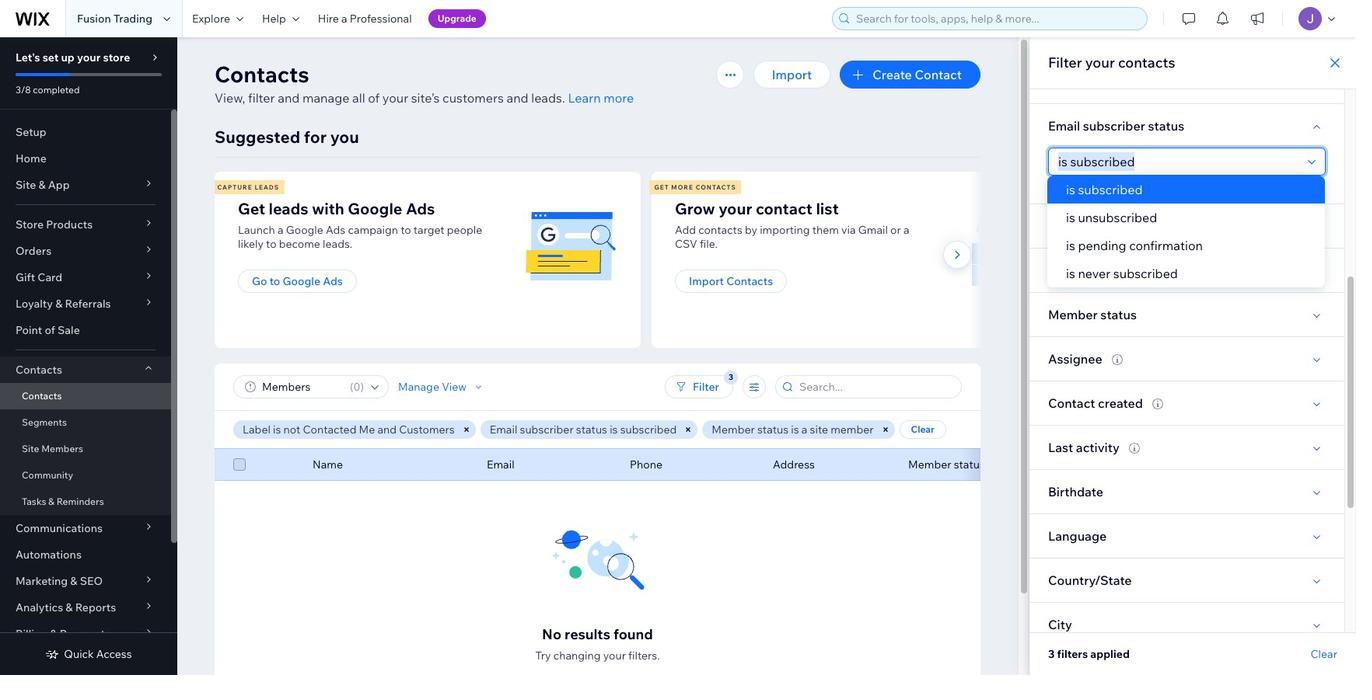 Task type: vqa. For each thing, say whether or not it's contained in the screenshot.
Ads
yes



Task type: locate. For each thing, give the bounding box(es) containing it.
0 vertical spatial site
[[16, 178, 36, 192]]

1 horizontal spatial member status
[[1048, 307, 1137, 323]]

is
[[1066, 182, 1075, 198], [1066, 210, 1075, 226], [1066, 238, 1075, 254], [1066, 266, 1075, 282], [273, 423, 281, 437], [610, 423, 618, 437], [791, 423, 799, 437]]

0 vertical spatial contacts
[[1118, 54, 1175, 72]]

leads. down with
[[323, 237, 352, 251]]

1 horizontal spatial and
[[378, 423, 397, 437]]

your down found
[[603, 649, 626, 663]]

store
[[16, 218, 44, 232]]

ads
[[406, 199, 435, 219], [326, 223, 345, 237], [323, 275, 343, 289]]

& for marketing
[[70, 575, 77, 589]]

0 vertical spatial ads
[[406, 199, 435, 219]]

)
[[360, 380, 364, 394]]

country/state
[[1048, 573, 1132, 589]]

0 vertical spatial subscriber
[[1083, 118, 1145, 134]]

1 vertical spatial clear button
[[1311, 648, 1338, 662]]

1 vertical spatial contacts
[[699, 223, 742, 237]]

0 vertical spatial subscribed
[[1078, 182, 1143, 198]]

0 vertical spatial member status
[[1048, 307, 1137, 323]]

1 horizontal spatial contact
[[1048, 396, 1095, 411]]

a down leads
[[278, 223, 284, 237]]

site
[[16, 178, 36, 192], [22, 443, 39, 455]]

contacts up email subscriber status
[[1118, 54, 1175, 72]]

leads.
[[531, 90, 565, 106], [323, 237, 352, 251]]

of inside contacts view, filter and manage all of your site's customers and leads. learn more
[[368, 90, 380, 106]]

created
[[1098, 396, 1143, 411]]

list
[[816, 199, 839, 219]]

contact right create
[[915, 67, 962, 82]]

2 vertical spatial ads
[[323, 275, 343, 289]]

&
[[38, 178, 46, 192], [55, 297, 62, 311], [48, 496, 54, 508], [70, 575, 77, 589], [66, 601, 73, 615], [50, 628, 57, 642]]

2 horizontal spatial and
[[507, 90, 528, 106]]

list
[[212, 172, 1084, 348]]

subscribed
[[1078, 182, 1143, 198], [1113, 266, 1178, 282], [620, 423, 677, 437]]

is subscribed
[[1066, 182, 1143, 198]]

go
[[252, 275, 267, 289]]

0 vertical spatial member
[[1048, 307, 1098, 323]]

0 horizontal spatial phone
[[630, 458, 663, 472]]

and right filter in the top of the page
[[278, 90, 300, 106]]

view,
[[215, 90, 245, 106]]

tasks & reminders link
[[0, 489, 171, 516]]

point of sale
[[16, 323, 80, 337]]

0 vertical spatial leads.
[[531, 90, 565, 106]]

1 horizontal spatial subscriber
[[1083, 118, 1145, 134]]

contacts down "point of sale"
[[16, 363, 62, 377]]

0 horizontal spatial member status
[[908, 458, 985, 472]]

0 horizontal spatial of
[[45, 323, 55, 337]]

of right the all
[[368, 90, 380, 106]]

analytics & reports button
[[0, 595, 171, 621]]

0 horizontal spatial contacts
[[699, 223, 742, 237]]

0 horizontal spatial subscriber
[[520, 423, 574, 437]]

deliverability
[[1083, 219, 1159, 234]]

get leads with google ads launch a google ads campaign to target people likely to become leads.
[[238, 199, 482, 251]]

site inside dropdown button
[[16, 178, 36, 192]]

0 vertical spatial phone
[[1048, 263, 1086, 278]]

a right the or
[[904, 223, 909, 237]]

your
[[77, 51, 101, 65], [1085, 54, 1115, 72], [382, 90, 408, 106], [719, 199, 752, 219], [603, 649, 626, 663]]

last
[[1048, 440, 1073, 456]]

& for analytics
[[66, 601, 73, 615]]

subscribed up is unsubscribed
[[1078, 182, 1143, 198]]

automations
[[16, 548, 82, 562]]

1 vertical spatial subscribed
[[1113, 266, 1178, 282]]

billing
[[16, 628, 48, 642]]

0 horizontal spatial member
[[712, 423, 755, 437]]

ads down get leads with google ads launch a google ads campaign to target people likely to become leads.
[[323, 275, 343, 289]]

0
[[353, 380, 360, 394]]

email
[[1048, 118, 1080, 134], [1048, 219, 1080, 234], [490, 423, 517, 437], [487, 458, 515, 472]]

launch
[[238, 223, 275, 237]]

contacts inside contacts view, filter and manage all of your site's customers and leads. learn more
[[215, 61, 309, 88]]

contact
[[915, 67, 962, 82], [1048, 396, 1095, 411]]

ads inside button
[[323, 275, 343, 289]]

1 vertical spatial site
[[22, 443, 39, 455]]

a inside get leads with google ads launch a google ads campaign to target people likely to become leads.
[[278, 223, 284, 237]]

1 horizontal spatial import
[[772, 67, 812, 82]]

csv
[[675, 237, 697, 251]]

contacts up filter in the top of the page
[[215, 61, 309, 88]]

list box
[[1047, 176, 1325, 288]]

and right customers
[[507, 90, 528, 106]]

a left site
[[802, 423, 808, 437]]

1 vertical spatial leads.
[[323, 237, 352, 251]]

community
[[22, 470, 73, 481]]

& left "app"
[[38, 178, 46, 192]]

site members
[[22, 443, 83, 455]]

email deliverability status
[[1048, 219, 1198, 234]]

contacts inside grow your contact list add contacts by importing them via gmail or a csv file.
[[699, 223, 742, 237]]

quick
[[64, 648, 94, 662]]

subscriber for email subscriber status
[[1083, 118, 1145, 134]]

0 vertical spatial contact
[[915, 67, 962, 82]]

of
[[368, 90, 380, 106], [45, 323, 55, 337]]

grow
[[675, 199, 715, 219]]

upgrade
[[438, 12, 477, 24]]

2 vertical spatial google
[[283, 275, 320, 289]]

subscribed down is pending confirmation
[[1113, 266, 1178, 282]]

contacts up segments
[[22, 390, 62, 402]]

google up campaign
[[348, 199, 402, 219]]

site down segments
[[22, 443, 39, 455]]

of left 'sale' at the top left
[[45, 323, 55, 337]]

add
[[675, 223, 696, 237]]

point of sale link
[[0, 317, 171, 344]]

google down leads
[[286, 223, 323, 237]]

reports
[[75, 601, 116, 615]]

2 vertical spatial subscribed
[[620, 423, 677, 437]]

1 horizontal spatial filter
[[1048, 54, 1082, 72]]

site & app
[[16, 178, 70, 192]]

up
[[61, 51, 75, 65]]

2 vertical spatial member
[[908, 458, 951, 472]]

contacts
[[1118, 54, 1175, 72], [699, 223, 742, 237]]

leads. left learn
[[531, 90, 565, 106]]

loyalty
[[16, 297, 53, 311]]

2 horizontal spatial member
[[1048, 307, 1098, 323]]

1 horizontal spatial member
[[908, 458, 951, 472]]

1 horizontal spatial leads.
[[531, 90, 565, 106]]

email for email subscriber status is subscribed
[[490, 423, 517, 437]]

& right "billing"
[[50, 628, 57, 642]]

member status
[[1048, 307, 1137, 323], [908, 458, 985, 472]]

contact inside button
[[915, 67, 962, 82]]

google down become at the left of the page
[[283, 275, 320, 289]]

3
[[1048, 648, 1055, 662]]

gmail
[[858, 223, 888, 237]]

contact down assignee
[[1048, 396, 1095, 411]]

contacts down by
[[726, 275, 773, 289]]

import button
[[753, 61, 831, 89]]

& right tasks
[[48, 496, 54, 508]]

ads down with
[[326, 223, 345, 237]]

ads up target
[[406, 199, 435, 219]]

& for site
[[38, 178, 46, 192]]

customers
[[443, 90, 504, 106]]

1 horizontal spatial contacts
[[1118, 54, 1175, 72]]

0 vertical spatial of
[[368, 90, 380, 106]]

0 vertical spatial clear button
[[899, 421, 946, 439]]

1 vertical spatial filter
[[693, 380, 719, 394]]

0 horizontal spatial import
[[689, 275, 724, 289]]

subscriber for email subscriber status is subscribed
[[520, 423, 574, 437]]

a inside grow your contact list add contacts by importing them via gmail or a csv file.
[[904, 223, 909, 237]]

trading
[[113, 12, 152, 26]]

go to google ads
[[252, 275, 343, 289]]

filters
[[1057, 648, 1088, 662]]

quick access button
[[45, 648, 132, 662]]

confirmation
[[1129, 238, 1203, 254]]

is subscribed option
[[1047, 176, 1325, 204]]

phone down email subscriber status is subscribed
[[630, 458, 663, 472]]

automations link
[[0, 542, 171, 568]]

billing & payments button
[[0, 621, 171, 648]]

likely
[[238, 237, 264, 251]]

applied
[[1090, 648, 1130, 662]]

importing
[[760, 223, 810, 237]]

& left reports
[[66, 601, 73, 615]]

contacts left by
[[699, 223, 742, 237]]

0 vertical spatial filter
[[1048, 54, 1082, 72]]

member
[[831, 423, 874, 437]]

contacts inside contacts link
[[22, 390, 62, 402]]

& left seo
[[70, 575, 77, 589]]

& for loyalty
[[55, 297, 62, 311]]

your right up
[[77, 51, 101, 65]]

0 horizontal spatial filter
[[693, 380, 719, 394]]

0 horizontal spatial clear
[[911, 424, 935, 435]]

to right likely
[[266, 237, 276, 251]]

google
[[348, 199, 402, 219], [286, 223, 323, 237], [283, 275, 320, 289]]

site down home
[[16, 178, 36, 192]]

filter inside button
[[693, 380, 719, 394]]

community link
[[0, 463, 171, 489]]

last activity
[[1048, 440, 1120, 456]]

1 vertical spatial member status
[[908, 458, 985, 472]]

orders
[[16, 244, 51, 258]]

subscribed down 'filter' button
[[620, 423, 677, 437]]

your left "site's"
[[382, 90, 408, 106]]

your up by
[[719, 199, 752, 219]]

0 horizontal spatial leads.
[[323, 237, 352, 251]]

email for email deliverability status
[[1048, 219, 1080, 234]]

1 horizontal spatial of
[[368, 90, 380, 106]]

1 vertical spatial contact
[[1048, 396, 1095, 411]]

status
[[1148, 118, 1184, 134], [1162, 219, 1198, 234], [1101, 307, 1137, 323], [576, 423, 607, 437], [757, 423, 789, 437], [954, 458, 985, 472]]

1 vertical spatial of
[[45, 323, 55, 337]]

0 vertical spatial clear
[[911, 424, 935, 435]]

1 vertical spatial ads
[[326, 223, 345, 237]]

create
[[873, 67, 912, 82]]

referrals
[[65, 297, 111, 311]]

subscribed inside is subscribed option
[[1078, 182, 1143, 198]]

1 vertical spatial import
[[689, 275, 724, 289]]

and right the me
[[378, 423, 397, 437]]

your inside grow your contact list add contacts by importing them via gmail or a csv file.
[[719, 199, 752, 219]]

1 vertical spatial phone
[[630, 458, 663, 472]]

clear button
[[899, 421, 946, 439], [1311, 648, 1338, 662]]

0 horizontal spatial contact
[[915, 67, 962, 82]]

to right go
[[270, 275, 280, 289]]

& right loyalty
[[55, 297, 62, 311]]

None checkbox
[[233, 456, 246, 474]]

manage
[[302, 90, 350, 106]]

found
[[614, 626, 653, 644]]

1 vertical spatial subscriber
[[520, 423, 574, 437]]

phone down 'pending' at the right top of the page
[[1048, 263, 1086, 278]]

contacts inside the import contacts "button"
[[726, 275, 773, 289]]

completed
[[33, 84, 80, 96]]

0 vertical spatial import
[[772, 67, 812, 82]]

import inside import button
[[772, 67, 812, 82]]

( 0 )
[[350, 380, 364, 394]]

1 horizontal spatial clear
[[1311, 648, 1338, 662]]

sale
[[58, 323, 80, 337]]

communications
[[16, 522, 103, 536]]

loyalty & referrals button
[[0, 291, 171, 317]]

reminders
[[57, 496, 104, 508]]

your inside "sidebar" element
[[77, 51, 101, 65]]

import inside "button"
[[689, 275, 724, 289]]



Task type: describe. For each thing, give the bounding box(es) containing it.
analytics
[[16, 601, 63, 615]]

leads. inside contacts view, filter and manage all of your site's customers and leads. learn more
[[531, 90, 565, 106]]

0 horizontal spatial and
[[278, 90, 300, 106]]

explore
[[192, 12, 230, 26]]

3/8 completed
[[16, 84, 80, 96]]

activity
[[1076, 440, 1120, 456]]

language
[[1048, 529, 1107, 544]]

no
[[542, 626, 561, 644]]

Select an option field
[[1054, 149, 1303, 175]]

tasks
[[22, 496, 46, 508]]

1 horizontal spatial phone
[[1048, 263, 1086, 278]]

is inside is subscribed option
[[1066, 182, 1075, 198]]

contacts view, filter and manage all of your site's customers and leads. learn more
[[215, 61, 634, 106]]

get
[[238, 199, 265, 219]]

is unsubscribed
[[1066, 210, 1157, 226]]

list box containing is subscribed
[[1047, 176, 1325, 288]]

point
[[16, 323, 42, 337]]

learn more button
[[568, 89, 634, 107]]

access
[[96, 648, 132, 662]]

1 vertical spatial google
[[286, 223, 323, 237]]

setup link
[[0, 119, 171, 145]]

1 horizontal spatial clear button
[[1311, 648, 1338, 662]]

me
[[359, 423, 375, 437]]

1 vertical spatial member
[[712, 423, 755, 437]]

1 vertical spatial clear
[[1311, 648, 1338, 662]]

capture leads
[[217, 184, 279, 191]]

manage view
[[398, 380, 467, 394]]

birthdate
[[1048, 484, 1103, 500]]

filter
[[248, 90, 275, 106]]

contacted
[[303, 423, 357, 437]]

your inside contacts view, filter and manage all of your site's customers and leads. learn more
[[382, 90, 408, 106]]

quick access
[[64, 648, 132, 662]]

contacts inside contacts dropdown button
[[16, 363, 62, 377]]

your up email subscriber status
[[1085, 54, 1115, 72]]

gift
[[16, 271, 35, 285]]

become
[[279, 237, 320, 251]]

filter button
[[665, 376, 733, 399]]

go to google ads button
[[238, 270, 357, 293]]

card
[[38, 271, 62, 285]]

store products button
[[0, 212, 171, 238]]

email for email subscriber status
[[1048, 118, 1080, 134]]

communications button
[[0, 516, 171, 542]]

list containing get leads with google ads
[[212, 172, 1084, 348]]

Search... field
[[795, 376, 956, 398]]

store products
[[16, 218, 93, 232]]

site for site & app
[[16, 178, 36, 192]]

all
[[352, 90, 365, 106]]

to inside button
[[270, 275, 280, 289]]

home link
[[0, 145, 171, 172]]

target
[[414, 223, 444, 237]]

create contact button
[[840, 61, 981, 89]]

Search for tools, apps, help & more... field
[[852, 8, 1142, 30]]

& for tasks
[[48, 496, 54, 508]]

assignee
[[1048, 351, 1103, 367]]

filter for filter
[[693, 380, 719, 394]]

them
[[812, 223, 839, 237]]

via
[[841, 223, 856, 237]]

never
[[1078, 266, 1111, 282]]

site members link
[[0, 436, 171, 463]]

site
[[810, 423, 828, 437]]

contact created
[[1048, 396, 1143, 411]]

import for import contacts
[[689, 275, 724, 289]]

to left target
[[401, 223, 411, 237]]

campaign
[[348, 223, 398, 237]]

home
[[16, 152, 46, 166]]

orders button
[[0, 238, 171, 264]]

Unsaved view field
[[257, 376, 345, 398]]

no results found try changing your filters.
[[535, 626, 660, 663]]

you
[[330, 127, 359, 147]]

hire a professional link
[[309, 0, 421, 37]]

email subscriber status
[[1048, 118, 1184, 134]]

leads
[[255, 184, 279, 191]]

city
[[1048, 617, 1072, 633]]

suggested
[[215, 127, 300, 147]]

name
[[313, 458, 343, 472]]

products
[[46, 218, 93, 232]]

tasks & reminders
[[22, 496, 104, 508]]

view
[[442, 380, 467, 394]]

0 vertical spatial google
[[348, 199, 402, 219]]

not
[[284, 423, 300, 437]]

sidebar element
[[0, 37, 177, 676]]

capture
[[217, 184, 252, 191]]

3 filters applied
[[1048, 648, 1130, 662]]

filter for filter your contacts
[[1048, 54, 1082, 72]]

contacts
[[696, 184, 736, 191]]

label is not contacted me and customers
[[243, 423, 455, 437]]

pending
[[1078, 238, 1126, 254]]

& for billing
[[50, 628, 57, 642]]

(
[[350, 380, 353, 394]]

analytics & reports
[[16, 601, 116, 615]]

app
[[48, 178, 70, 192]]

billing & payments
[[16, 628, 110, 642]]

manage
[[398, 380, 439, 394]]

site for site members
[[22, 443, 39, 455]]

is pending confirmation
[[1066, 238, 1203, 254]]

create contact
[[873, 67, 962, 82]]

address
[[773, 458, 815, 472]]

contact
[[756, 199, 813, 219]]

setup
[[16, 125, 46, 139]]

loyalty & referrals
[[16, 297, 111, 311]]

your inside no results found try changing your filters.
[[603, 649, 626, 663]]

by
[[745, 223, 757, 237]]

0 horizontal spatial clear button
[[899, 421, 946, 439]]

manage view button
[[398, 380, 485, 394]]

of inside "sidebar" element
[[45, 323, 55, 337]]

import for import
[[772, 67, 812, 82]]

a right hire
[[341, 12, 347, 26]]

google inside button
[[283, 275, 320, 289]]

leads. inside get leads with google ads launch a google ads campaign to target people likely to become leads.
[[323, 237, 352, 251]]

customers
[[399, 423, 455, 437]]

label
[[243, 423, 271, 437]]

results
[[565, 626, 610, 644]]

unsubscribed
[[1078, 210, 1157, 226]]

file.
[[700, 237, 718, 251]]

help button
[[253, 0, 309, 37]]



